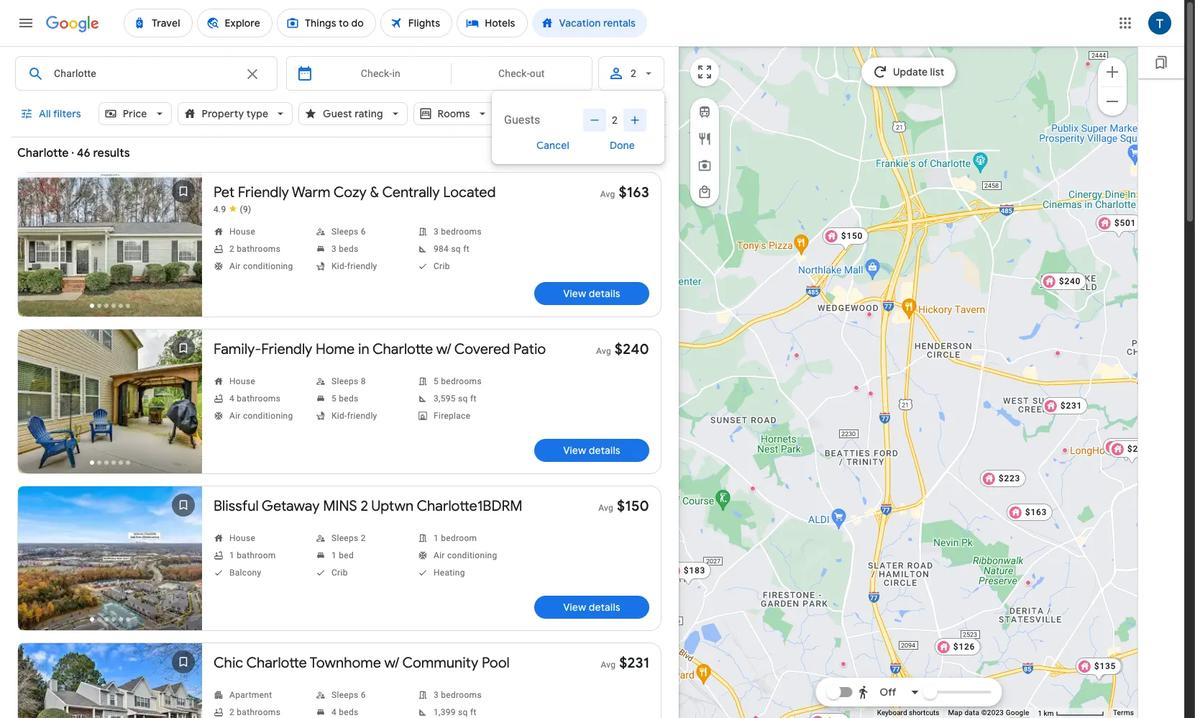 Task type: vqa. For each thing, say whether or not it's contained in the screenshot.
the bottommost $163
yes



Task type: describe. For each thing, give the bounding box(es) containing it.
4.9 out of 5 stars from 9 reviews image
[[214, 204, 251, 215]]

zoom in map image
[[1104, 63, 1122, 80]]

amazing  2 br/2 bath - no contact check-in image
[[867, 312, 872, 317]]

your home in charlotte image
[[794, 353, 800, 358]]

rating
[[355, 107, 383, 120]]

***we will post availability as we near completion*** image
[[750, 486, 756, 491]]

photos list for $240
[[18, 330, 202, 488]]

1 view details link from the top
[[535, 282, 650, 305]]

details for $240
[[589, 444, 621, 457]]

data
[[965, 709, 980, 717]]

done
[[610, 139, 635, 152]]

amenities button
[[501, 102, 598, 125]]

view details link for $240
[[535, 439, 650, 462]]

cancel button
[[520, 128, 587, 163]]

clear image
[[244, 65, 261, 83]]

$126
[[954, 642, 975, 652]]

details for $150
[[589, 601, 621, 614]]

$231 inside the $231 link
[[1061, 401, 1083, 411]]

1 vertical spatial $150
[[617, 497, 650, 515]]

avg for $150
[[599, 503, 614, 513]]

terms
[[1114, 709, 1135, 717]]

results
[[93, 146, 130, 160]]

new modern home image
[[868, 391, 874, 396]]

main menu image
[[17, 14, 35, 32]]

the asbury house | luxury private getaway image
[[1085, 61, 1091, 67]]

1 $135 from the left
[[1095, 661, 1116, 671]]

1
[[1039, 709, 1043, 717]]

price button
[[98, 102, 172, 125]]

(9)
[[240, 204, 251, 214]]

guest rating button
[[299, 102, 408, 125]]

cozy 2 bedroom townhome in the heart of charlotte, nc image
[[1055, 350, 1061, 356]]

Check-out text field
[[462, 57, 581, 90]]

0 horizontal spatial $163
[[619, 183, 650, 201]]

4.9
[[214, 204, 226, 214]]

property
[[202, 107, 244, 120]]

off button
[[854, 675, 925, 709]]

avg for $240
[[597, 346, 612, 356]]

sort by button
[[604, 102, 687, 125]]

sort
[[628, 107, 648, 120]]

1 vertical spatial $231
[[620, 654, 650, 672]]

update
[[894, 65, 928, 78]]

zoom out map image
[[1104, 92, 1122, 110]]

$176 link
[[1103, 438, 1150, 463]]

2 inside popup button
[[631, 68, 637, 79]]

$239
[[1128, 444, 1150, 454]]

$239 link
[[1109, 440, 1155, 465]]

shortcuts
[[909, 709, 940, 717]]

©2023
[[982, 709, 1004, 717]]

$223 link
[[980, 470, 1027, 487]]

keyboard
[[878, 709, 908, 717]]

view details button for $240
[[535, 439, 650, 462]]

done button
[[593, 128, 653, 163]]

map region
[[654, 0, 1196, 718]]

$163 link
[[1007, 504, 1053, 521]]

all filters button
[[12, 102, 93, 125]]

cozy cove on sugar creek a 2-bedroom dream home is located on an acre of land image
[[1062, 448, 1068, 453]]

1 vertical spatial 2
[[612, 114, 618, 126]]

$163 inside map region
[[1025, 507, 1047, 517]]

$501
[[1115, 218, 1137, 228]]

guest rating
[[323, 107, 383, 120]]

$126 link
[[935, 638, 981, 655]]

$150 inside $150 link
[[841, 231, 863, 241]]



Task type: locate. For each thing, give the bounding box(es) containing it.
all
[[39, 107, 51, 120]]

2 vertical spatial details
[[589, 601, 621, 614]]

2 button
[[599, 56, 665, 91]]

learn more about these results image
[[636, 136, 671, 171]]

view details button
[[535, 282, 650, 305], [535, 439, 650, 462], [535, 596, 650, 619]]

3 photos list from the top
[[18, 486, 202, 645]]

guests
[[504, 113, 541, 127]]

luxury 2 bedroom minutes away from uptown image
[[854, 385, 859, 391]]

4 photos list from the top
[[18, 643, 202, 718]]

details
[[589, 287, 621, 300], [589, 444, 621, 457], [589, 601, 621, 614]]

type
[[247, 107, 268, 120]]

0 vertical spatial view
[[564, 287, 587, 300]]

0 vertical spatial view details link
[[535, 282, 650, 305]]

1 vertical spatial $240
[[615, 340, 650, 358]]

2 photos list from the top
[[18, 330, 202, 488]]

view details button up "avg $150"
[[535, 439, 650, 462]]

1 vertical spatial view details button
[[535, 439, 650, 462]]

highly sought after, don't miss out. image
[[753, 715, 759, 718]]

2 view details link from the top
[[535, 439, 650, 462]]

$240 inside map region
[[1059, 276, 1081, 286]]

1 km
[[1039, 709, 1056, 717]]

$150
[[841, 231, 863, 241], [617, 497, 650, 515]]

property type
[[202, 107, 268, 120]]

$231 link
[[1042, 397, 1088, 414]]

Check-in text field
[[322, 57, 439, 90]]

view details for $240
[[564, 444, 621, 457]]

2 view details button from the top
[[535, 439, 650, 462]]

avg $240
[[597, 340, 650, 358]]

2
[[631, 68, 637, 79], [612, 114, 618, 126]]

photos list for $231
[[18, 643, 202, 718]]

pet friendly lovely 5/2 minutes from uptown with king bed image
[[841, 661, 846, 667]]

$231
[[1061, 401, 1083, 411], [620, 654, 650, 672]]

view details up avg $240 on the top
[[564, 287, 621, 300]]

2 details from the top
[[589, 444, 621, 457]]

view for $240
[[564, 444, 587, 457]]

filters form
[[12, 46, 687, 718]]

2 view from the top
[[564, 444, 587, 457]]

avg $231
[[601, 654, 650, 672]]

★hot tub in uptown w/ king bed  karaoke & games★ image
[[1026, 580, 1031, 586]]

1 details from the top
[[589, 287, 621, 300]]

0 vertical spatial details
[[589, 287, 621, 300]]

1 km button
[[1034, 708, 1109, 718]]

photos list
[[18, 173, 202, 331], [18, 330, 202, 488], [18, 486, 202, 645], [18, 643, 202, 718]]

0 horizontal spatial $150
[[617, 497, 650, 515]]

0 vertical spatial view details button
[[535, 282, 650, 305]]

avg for $231
[[601, 660, 616, 670]]

0 horizontal spatial 2
[[612, 114, 618, 126]]

km
[[1044, 709, 1054, 717]]

1 vertical spatial view
[[564, 444, 587, 457]]

$501 link
[[1096, 214, 1142, 239]]

avg inside "avg $150"
[[599, 503, 614, 513]]

avg for $163
[[601, 189, 616, 199]]

avg inside 'avg $231'
[[601, 660, 616, 670]]

view details for $150
[[564, 601, 621, 614]]

1 vertical spatial $163
[[1025, 507, 1047, 517]]

update list
[[894, 65, 945, 78]]

avg inside avg $240
[[597, 346, 612, 356]]

0 horizontal spatial $240
[[615, 340, 650, 358]]

1 horizontal spatial $240
[[1059, 276, 1081, 286]]

update list button
[[862, 58, 956, 86]]

$163 down $223 link
[[1025, 507, 1047, 517]]

charlotte · 46 results
[[17, 146, 130, 160]]

rooms button
[[413, 102, 495, 125]]

view details link for $150
[[535, 596, 650, 619]]

$135 link
[[1076, 658, 1122, 682], [1077, 658, 1124, 682]]

cancel
[[537, 139, 570, 152]]

view details
[[564, 287, 621, 300], [564, 444, 621, 457], [564, 601, 621, 614]]

1 horizontal spatial 2
[[631, 68, 637, 79]]

2 $135 from the left
[[1096, 661, 1118, 671]]

view details up 'avg $231'
[[564, 601, 621, 614]]

sort by
[[628, 107, 663, 120]]

avg inside avg $163
[[601, 189, 616, 199]]

2 vertical spatial view details button
[[535, 596, 650, 619]]

1 horizontal spatial $150
[[841, 231, 863, 241]]

1 photos list from the top
[[18, 173, 202, 331]]

3 view details button from the top
[[535, 596, 650, 619]]

3 view details from the top
[[564, 601, 621, 614]]

1 view from the top
[[564, 287, 587, 300]]

2 left sort
[[612, 114, 618, 126]]

filters
[[53, 107, 81, 120]]

view details button for $150
[[535, 596, 650, 619]]

view details button up avg $240 on the top
[[535, 282, 650, 305]]

details up 'avg $231'
[[589, 601, 621, 614]]

off
[[880, 686, 897, 699]]

avg
[[601, 189, 616, 199], [597, 346, 612, 356], [599, 503, 614, 513], [601, 660, 616, 670]]

0 vertical spatial $240
[[1059, 276, 1081, 286]]

photos list for $163
[[18, 173, 202, 331]]

$135
[[1095, 661, 1116, 671], [1096, 661, 1118, 671]]

amenities
[[525, 107, 573, 120]]

1 vertical spatial details
[[589, 444, 621, 457]]

$163 down learn more about these results image
[[619, 183, 650, 201]]

terms link
[[1114, 709, 1135, 717]]

charlotte · 46
[[17, 146, 90, 160]]

0 horizontal spatial $231
[[620, 654, 650, 672]]

0 vertical spatial $231
[[1061, 401, 1083, 411]]

1 vertical spatial view details
[[564, 444, 621, 457]]

photos list for $150
[[18, 486, 202, 645]]

2 up sort
[[631, 68, 637, 79]]

3 view details link from the top
[[535, 596, 650, 619]]

view larger map image
[[696, 63, 714, 81]]

price
[[123, 107, 147, 120]]

0 vertical spatial view details
[[564, 287, 621, 300]]

$176
[[1122, 442, 1144, 452]]

1 horizontal spatial $231
[[1061, 401, 1083, 411]]

google
[[1006, 709, 1030, 717]]

$240 link
[[1041, 273, 1087, 290]]

view details up "avg $150"
[[564, 444, 621, 457]]

view for $150
[[564, 601, 587, 614]]

rooms
[[438, 107, 470, 120]]

keyboard shortcuts button
[[878, 708, 940, 718]]

1 view details from the top
[[564, 287, 621, 300]]

view
[[564, 287, 587, 300], [564, 444, 587, 457], [564, 601, 587, 614]]

view details link up "avg $150"
[[535, 439, 650, 462]]

details up "avg $150"
[[589, 444, 621, 457]]

1 $135 link from the left
[[1076, 658, 1122, 682]]

view details link up 'avg $231'
[[535, 596, 650, 619]]

$223
[[999, 473, 1021, 484]]

by
[[651, 107, 663, 120]]

2 view details from the top
[[564, 444, 621, 457]]

$183
[[684, 566, 706, 576]]

view details link
[[535, 282, 650, 305], [535, 439, 650, 462], [535, 596, 650, 619]]

1 horizontal spatial $163
[[1025, 507, 1047, 517]]

0 vertical spatial 2
[[631, 68, 637, 79]]

1 view details button from the top
[[535, 282, 650, 305]]

$163
[[619, 183, 650, 201], [1025, 507, 1047, 517]]

2 vertical spatial view details link
[[535, 596, 650, 619]]

all filters
[[39, 107, 81, 120]]

3 view from the top
[[564, 601, 587, 614]]

$240
[[1059, 276, 1081, 286], [615, 340, 650, 358]]

2 $135 link from the left
[[1077, 658, 1124, 682]]

details up avg $240 on the top
[[589, 287, 621, 300]]

0 vertical spatial $150
[[841, 231, 863, 241]]

avg $163
[[601, 183, 650, 201]]

2 vertical spatial view details
[[564, 601, 621, 614]]

list
[[931, 65, 945, 78]]

3 details from the top
[[589, 601, 621, 614]]

2 vertical spatial view
[[564, 601, 587, 614]]

0 vertical spatial $163
[[619, 183, 650, 201]]

view details button up 'avg $231'
[[535, 596, 650, 619]]

$183 link
[[665, 562, 711, 586]]

$150 link
[[823, 227, 869, 252]]

keyboard shortcuts
[[878, 709, 940, 717]]

map
[[949, 709, 963, 717]]

avg $150
[[599, 497, 650, 515]]

1 vertical spatial view details link
[[535, 439, 650, 462]]

map data ©2023 google
[[949, 709, 1030, 717]]

view details link up avg $240 on the top
[[535, 282, 650, 305]]

property type button
[[177, 102, 293, 125]]

guest
[[323, 107, 352, 120]]



